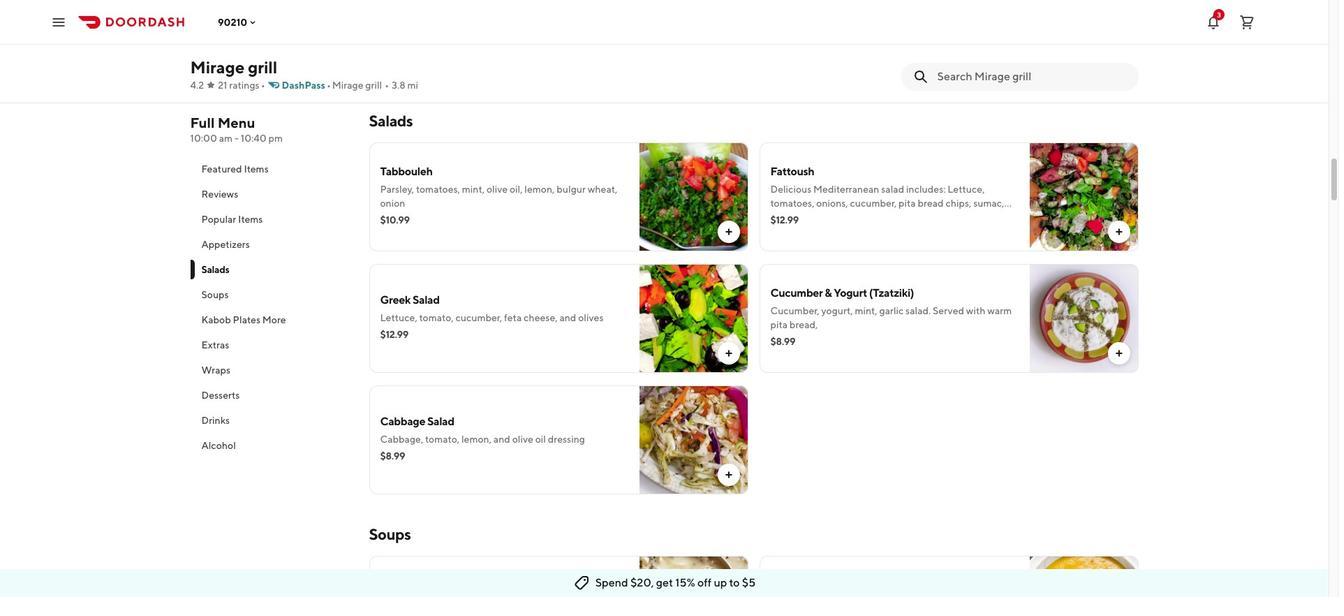 Task type: vqa. For each thing, say whether or not it's contained in the screenshot.


Task type: describe. For each thing, give the bounding box(es) containing it.
cabbage salad image
[[639, 385, 748, 494]]

cucumber,
[[771, 305, 819, 316]]

lentil soup image
[[1030, 556, 1139, 597]]

and inside fattoush delicious mediterranean salad includes: lettuce, tomatoes, onions, cucumber, pita bread chips, sumac, parsley and lemon. topped with pomegranate molasses dressing
[[804, 212, 821, 223]]

extras button
[[190, 332, 352, 358]]

4.2
[[190, 80, 204, 91]]

mirage grill • 3.8 mi
[[332, 80, 418, 91]]

lemon, inside cabbage salad cabbage, tomato, lemon, and olive oil dressing $8.99
[[461, 434, 492, 445]]

served
[[933, 305, 964, 316]]

greek salad image
[[639, 264, 748, 373]]

mi
[[407, 80, 418, 91]]

tomatoes, inside fattoush delicious mediterranean salad includes: lettuce, tomatoes, onions, cucumber, pita bread chips, sumac, parsley and lemon. topped with pomegranate molasses dressing
[[771, 198, 815, 209]]

olive inside tabbouleh parsley, tomatoes, mint, olive oil, lemon, bulgur wheat, onion $10.99
[[487, 184, 508, 195]]

90210 button
[[218, 16, 259, 28]]

plates
[[233, 314, 260, 325]]

90210
[[218, 16, 247, 28]]

$12.99 inside greek salad lettuce, tomato, cucumber, feta cheese, and olives $12.99
[[380, 329, 408, 340]]

warm
[[988, 305, 1012, 316]]

featured items button
[[190, 156, 352, 182]]

cheese,
[[524, 312, 558, 323]]

-
[[235, 133, 239, 144]]

olives
[[578, 312, 604, 323]]

bread,
[[790, 319, 818, 330]]

onions,
[[816, 198, 848, 209]]

oil
[[535, 434, 546, 445]]

get
[[656, 576, 673, 589]]

1 vertical spatial salads
[[201, 264, 229, 275]]

items for featured items
[[244, 163, 269, 175]]

topped
[[855, 212, 889, 223]]

dashpass
[[282, 80, 325, 91]]

add item to cart image for mint,
[[723, 226, 734, 237]]

ratings
[[229, 80, 260, 91]]

$8.99 inside 'cucumber & yogurt (tzatziki) cucumber, yogurt, mint, garlic salad. served with warm pita bread, $8.99'
[[771, 336, 795, 347]]

spend $20, get 15% off up to $5
[[595, 576, 756, 589]]

notification bell image
[[1205, 14, 1222, 30]]

up
[[714, 576, 727, 589]]

21
[[218, 80, 227, 91]]

off
[[698, 576, 712, 589]]

oil,
[[510, 184, 523, 195]]

wraps button
[[190, 358, 352, 383]]

appetizers
[[201, 239, 250, 250]]

salad for greek salad
[[413, 293, 440, 307]]

cucumber, inside fattoush delicious mediterranean salad includes: lettuce, tomatoes, onions, cucumber, pita bread chips, sumac, parsley and lemon. topped with pomegranate molasses dressing
[[850, 198, 897, 209]]

tomatoes, inside tabbouleh parsley, tomatoes, mint, olive oil, lemon, bulgur wheat, onion $10.99
[[416, 184, 460, 195]]

21 ratings •
[[218, 80, 265, 91]]

bulgur
[[557, 184, 586, 195]]

pomegranate
[[912, 212, 971, 223]]

onion
[[380, 198, 405, 209]]

mirage for mirage grill
[[190, 57, 245, 77]]

includes:
[[906, 184, 946, 195]]

grill for mirage grill
[[248, 57, 277, 77]]

tomato, for greek salad
[[419, 312, 454, 323]]

yogurt
[[834, 286, 867, 300]]

cabbage salad cabbage, tomato, lemon, and olive oil dressing $8.99
[[380, 415, 585, 462]]

3.8
[[392, 80, 405, 91]]

alcohol button
[[190, 433, 352, 458]]

cucumber & yogurt (tzatziki) cucumber, yogurt, mint, garlic salad. served with warm pita bread, $8.99
[[771, 286, 1012, 347]]

garlic
[[879, 305, 904, 316]]

add item to cart image for cabbage salad
[[723, 469, 734, 480]]

tomato, for cabbage salad
[[425, 434, 460, 445]]

add item to cart image for fattoush
[[1113, 226, 1125, 237]]

delicious
[[771, 184, 812, 195]]

full
[[190, 115, 215, 131]]

pita inside fattoush delicious mediterranean salad includes: lettuce, tomatoes, onions, cucumber, pita bread chips, sumac, parsley and lemon. topped with pomegranate molasses dressing
[[899, 198, 916, 209]]

baba ghanoush image
[[639, 0, 748, 81]]

0 items, open order cart image
[[1239, 14, 1255, 30]]

reviews
[[201, 189, 238, 200]]

mint, inside 'cucumber & yogurt (tzatziki) cucumber, yogurt, mint, garlic salad. served with warm pita bread, $8.99'
[[855, 305, 878, 316]]

full menu 10:00 am - 10:40 pm
[[190, 115, 283, 144]]

0 vertical spatial salads
[[369, 112, 413, 130]]

wheat,
[[588, 184, 618, 195]]

10:00
[[190, 133, 217, 144]]

greek salad lettuce, tomato, cucumber, feta cheese, and olives $12.99
[[380, 293, 604, 340]]

lemon.
[[823, 212, 853, 223]]

am
[[219, 133, 233, 144]]

lettuce, inside greek salad lettuce, tomato, cucumber, feta cheese, and olives $12.99
[[380, 312, 417, 323]]

and inside greek salad lettuce, tomato, cucumber, feta cheese, and olives $12.99
[[560, 312, 576, 323]]

15%
[[675, 576, 695, 589]]

mirage for mirage grill • 3.8 mi
[[332, 80, 363, 91]]

2 • from the left
[[327, 80, 331, 91]]

$20,
[[630, 576, 654, 589]]

mediterranean
[[814, 184, 879, 195]]

wraps
[[201, 364, 230, 376]]

to
[[729, 576, 740, 589]]

more
[[262, 314, 286, 325]]

1 vertical spatial soups
[[369, 525, 411, 543]]

sumac,
[[973, 198, 1004, 209]]

kabob
[[201, 314, 231, 325]]

feta
[[504, 312, 522, 323]]

lettuce, inside fattoush delicious mediterranean salad includes: lettuce, tomatoes, onions, cucumber, pita bread chips, sumac, parsley and lemon. topped with pomegranate molasses dressing
[[948, 184, 985, 195]]

mint, inside tabbouleh parsley, tomatoes, mint, olive oil, lemon, bulgur wheat, onion $10.99
[[462, 184, 485, 195]]

kabob plates more
[[201, 314, 286, 325]]

cabbage,
[[380, 434, 423, 445]]

soups inside button
[[201, 289, 229, 300]]

open menu image
[[50, 14, 67, 30]]



Task type: locate. For each thing, give the bounding box(es) containing it.
mirage grill
[[190, 57, 277, 77]]

tomatoes, down tabbouleh at the top
[[416, 184, 460, 195]]

0 vertical spatial $8.99
[[380, 44, 405, 55]]

1 horizontal spatial salads
[[369, 112, 413, 130]]

1 vertical spatial $8.99
[[771, 336, 795, 347]]

tomato, inside cabbage salad cabbage, tomato, lemon, and olive oil dressing $8.99
[[425, 434, 460, 445]]

$10.99
[[380, 214, 410, 226]]

0 horizontal spatial add item to cart image
[[723, 469, 734, 480]]

0 horizontal spatial $12.99
[[380, 329, 408, 340]]

salads
[[369, 112, 413, 130], [201, 264, 229, 275]]

menu
[[218, 115, 255, 131]]

with
[[891, 212, 910, 223], [966, 305, 986, 316]]

1 horizontal spatial cucumber,
[[850, 198, 897, 209]]

dressing right oil
[[548, 434, 585, 445]]

0 horizontal spatial •
[[261, 80, 265, 91]]

pita down cucumber,
[[771, 319, 788, 330]]

fattoush image
[[1030, 142, 1139, 251]]

desserts button
[[190, 383, 352, 408]]

cucumber,
[[850, 198, 897, 209], [456, 312, 502, 323]]

salad
[[413, 293, 440, 307], [427, 415, 454, 428]]

1 horizontal spatial with
[[966, 305, 986, 316]]

and left oil
[[494, 434, 510, 445]]

and left olives
[[560, 312, 576, 323]]

0 vertical spatial mirage
[[190, 57, 245, 77]]

cucumber, left feta
[[456, 312, 502, 323]]

0 vertical spatial with
[[891, 212, 910, 223]]

1 vertical spatial $12.99
[[380, 329, 408, 340]]

2 horizontal spatial and
[[804, 212, 821, 223]]

1 vertical spatial salad
[[427, 415, 454, 428]]

pita down salad
[[899, 198, 916, 209]]

with right topped
[[891, 212, 910, 223]]

0 horizontal spatial mirage
[[190, 57, 245, 77]]

1 • from the left
[[261, 80, 265, 91]]

with left warm
[[966, 305, 986, 316]]

0 vertical spatial tomatoes,
[[416, 184, 460, 195]]

0 vertical spatial $12.99
[[771, 214, 799, 226]]

lemon,
[[525, 184, 555, 195], [461, 434, 492, 445]]

add item to cart image for (tzatziki)
[[1113, 348, 1125, 359]]

•
[[261, 80, 265, 91], [327, 80, 331, 91], [385, 80, 389, 91]]

dressing
[[771, 226, 808, 237], [548, 434, 585, 445]]

1 vertical spatial pita
[[771, 319, 788, 330]]

1 vertical spatial dressing
[[548, 434, 585, 445]]

dressing inside fattoush delicious mediterranean salad includes: lettuce, tomatoes, onions, cucumber, pita bread chips, sumac, parsley and lemon. topped with pomegranate molasses dressing
[[771, 226, 808, 237]]

0 horizontal spatial soups
[[201, 289, 229, 300]]

mushroom soup image
[[639, 556, 748, 597]]

mirage up 21
[[190, 57, 245, 77]]

$8.99
[[380, 44, 405, 55], [771, 336, 795, 347], [380, 450, 405, 462]]

salad
[[881, 184, 904, 195]]

and down onions,
[[804, 212, 821, 223]]

1 horizontal spatial dressing
[[771, 226, 808, 237]]

mirage right "dashpass •" at top left
[[332, 80, 363, 91]]

spend
[[595, 576, 628, 589]]

tabbouleh image
[[639, 142, 748, 251]]

$12.99 down delicious
[[771, 214, 799, 226]]

• right ratings on the top left of page
[[261, 80, 265, 91]]

• for 21 ratings •
[[261, 80, 265, 91]]

reviews button
[[190, 182, 352, 207]]

(tzatziki)
[[869, 286, 914, 300]]

olive inside cabbage salad cabbage, tomato, lemon, and olive oil dressing $8.99
[[512, 434, 533, 445]]

0 horizontal spatial with
[[891, 212, 910, 223]]

1 vertical spatial olive
[[512, 434, 533, 445]]

1 horizontal spatial pita
[[899, 198, 916, 209]]

salad for cabbage salad
[[427, 415, 454, 428]]

1 horizontal spatial and
[[560, 312, 576, 323]]

1 vertical spatial mint,
[[855, 305, 878, 316]]

cucumber, inside greek salad lettuce, tomato, cucumber, feta cheese, and olives $12.99
[[456, 312, 502, 323]]

0 vertical spatial lemon,
[[525, 184, 555, 195]]

0 horizontal spatial salads
[[201, 264, 229, 275]]

$12.99 down greek
[[380, 329, 408, 340]]

tabbouleh parsley, tomatoes, mint, olive oil, lemon, bulgur wheat, onion $10.99
[[380, 165, 618, 226]]

0 vertical spatial soups
[[201, 289, 229, 300]]

3
[[1217, 10, 1221, 19]]

lemon, right oil,
[[525, 184, 555, 195]]

the appetizer combo image
[[1030, 0, 1139, 81]]

1 vertical spatial mirage
[[332, 80, 363, 91]]

0 horizontal spatial dressing
[[548, 434, 585, 445]]

• left 3.8
[[385, 80, 389, 91]]

cucumber
[[771, 286, 823, 300]]

olive left oil
[[512, 434, 533, 445]]

items right popular
[[238, 214, 263, 225]]

dashpass •
[[282, 80, 331, 91]]

chips,
[[946, 198, 972, 209]]

salad right greek
[[413, 293, 440, 307]]

1 vertical spatial tomato,
[[425, 434, 460, 445]]

cucumber & yogurt (tzatziki) image
[[1030, 264, 1139, 373]]

popular
[[201, 214, 236, 225]]

and inside cabbage salad cabbage, tomato, lemon, and olive oil dressing $8.99
[[494, 434, 510, 445]]

soups button
[[190, 282, 352, 307]]

items up the reviews button
[[244, 163, 269, 175]]

0 vertical spatial add item to cart image
[[1113, 226, 1125, 237]]

tabbouleh
[[380, 165, 433, 178]]

cucumber, up topped
[[850, 198, 897, 209]]

add item to cart image for tomato,
[[723, 348, 734, 359]]

popular items
[[201, 214, 263, 225]]

1 horizontal spatial $12.99
[[771, 214, 799, 226]]

2 vertical spatial and
[[494, 434, 510, 445]]

items for popular items
[[238, 214, 263, 225]]

1 vertical spatial grill
[[365, 80, 382, 91]]

$8.99 down cabbage,
[[380, 450, 405, 462]]

with inside fattoush delicious mediterranean salad includes: lettuce, tomatoes, onions, cucumber, pita bread chips, sumac, parsley and lemon. topped with pomegranate molasses dressing
[[891, 212, 910, 223]]

$8.99 down the bread,
[[771, 336, 795, 347]]

parsley
[[771, 212, 802, 223]]

lettuce, up chips,
[[948, 184, 985, 195]]

drinks
[[201, 415, 230, 426]]

• for mirage grill • 3.8 mi
[[385, 80, 389, 91]]

3 • from the left
[[385, 80, 389, 91]]

1 vertical spatial with
[[966, 305, 986, 316]]

molasses
[[973, 212, 1013, 223]]

1 horizontal spatial lemon,
[[525, 184, 555, 195]]

10:40
[[241, 133, 267, 144]]

0 vertical spatial items
[[244, 163, 269, 175]]

desserts
[[201, 390, 240, 401]]

mirage
[[190, 57, 245, 77], [332, 80, 363, 91]]

0 vertical spatial tomato,
[[419, 312, 454, 323]]

1 horizontal spatial olive
[[512, 434, 533, 445]]

with inside 'cucumber & yogurt (tzatziki) cucumber, yogurt, mint, garlic salad. served with warm pita bread, $8.99'
[[966, 305, 986, 316]]

cabbage
[[380, 415, 425, 428]]

dressing down 'parsley'
[[771, 226, 808, 237]]

pm
[[269, 133, 283, 144]]

0 horizontal spatial lemon,
[[461, 434, 492, 445]]

1 horizontal spatial •
[[327, 80, 331, 91]]

1 horizontal spatial grill
[[365, 80, 382, 91]]

yogurt,
[[821, 305, 853, 316]]

1 vertical spatial lettuce,
[[380, 312, 417, 323]]

$12.99
[[771, 214, 799, 226], [380, 329, 408, 340]]

salad inside greek salad lettuce, tomato, cucumber, feta cheese, and olives $12.99
[[413, 293, 440, 307]]

grill
[[248, 57, 277, 77], [365, 80, 382, 91]]

pita inside 'cucumber & yogurt (tzatziki) cucumber, yogurt, mint, garlic salad. served with warm pita bread, $8.99'
[[771, 319, 788, 330]]

tomatoes, down delicious
[[771, 198, 815, 209]]

0 vertical spatial and
[[804, 212, 821, 223]]

featured
[[201, 163, 242, 175]]

parsley,
[[380, 184, 414, 195]]

1 horizontal spatial mirage
[[332, 80, 363, 91]]

&
[[825, 286, 832, 300]]

lettuce,
[[948, 184, 985, 195], [380, 312, 417, 323]]

popular items button
[[190, 207, 352, 232]]

add item to cart image
[[1113, 226, 1125, 237], [723, 469, 734, 480]]

soups
[[201, 289, 229, 300], [369, 525, 411, 543]]

salad inside cabbage salad cabbage, tomato, lemon, and olive oil dressing $8.99
[[427, 415, 454, 428]]

Item Search search field
[[937, 69, 1127, 84]]

bread
[[918, 198, 944, 209]]

mint, down yogurt
[[855, 305, 878, 316]]

• right dashpass
[[327, 80, 331, 91]]

grill for mirage grill • 3.8 mi
[[365, 80, 382, 91]]

extras
[[201, 339, 229, 351]]

0 horizontal spatial cucumber,
[[456, 312, 502, 323]]

2 vertical spatial $8.99
[[380, 450, 405, 462]]

mint,
[[462, 184, 485, 195], [855, 305, 878, 316]]

0 vertical spatial lettuce,
[[948, 184, 985, 195]]

appetizers button
[[190, 232, 352, 257]]

salad.
[[906, 305, 931, 316]]

grill left 3.8
[[365, 80, 382, 91]]

1 vertical spatial tomatoes,
[[771, 198, 815, 209]]

dressing inside cabbage salad cabbage, tomato, lemon, and olive oil dressing $8.99
[[548, 434, 585, 445]]

0 vertical spatial olive
[[487, 184, 508, 195]]

0 horizontal spatial mint,
[[462, 184, 485, 195]]

tomato, inside greek salad lettuce, tomato, cucumber, feta cheese, and olives $12.99
[[419, 312, 454, 323]]

fattoush delicious mediterranean salad includes: lettuce, tomatoes, onions, cucumber, pita bread chips, sumac, parsley and lemon. topped with pomegranate molasses dressing
[[771, 165, 1013, 237]]

drinks button
[[190, 408, 352, 433]]

0 horizontal spatial lettuce,
[[380, 312, 417, 323]]

salads down appetizers
[[201, 264, 229, 275]]

0 vertical spatial pita
[[899, 198, 916, 209]]

1 horizontal spatial soups
[[369, 525, 411, 543]]

and
[[804, 212, 821, 223], [560, 312, 576, 323], [494, 434, 510, 445]]

1 horizontal spatial add item to cart image
[[1113, 226, 1125, 237]]

olive left oil,
[[487, 184, 508, 195]]

lettuce, down greek
[[380, 312, 417, 323]]

$8.99 up 3.8
[[380, 44, 405, 55]]

greek
[[380, 293, 411, 307]]

0 horizontal spatial pita
[[771, 319, 788, 330]]

featured items
[[201, 163, 269, 175]]

1 horizontal spatial tomatoes,
[[771, 198, 815, 209]]

0 vertical spatial grill
[[248, 57, 277, 77]]

salads down 3.8
[[369, 112, 413, 130]]

$18.99
[[771, 44, 799, 55]]

0 horizontal spatial grill
[[248, 57, 277, 77]]

fattoush
[[771, 165, 815, 178]]

1 horizontal spatial lettuce,
[[948, 184, 985, 195]]

alcohol
[[201, 440, 236, 451]]

1 vertical spatial cucumber,
[[456, 312, 502, 323]]

0 vertical spatial dressing
[[771, 226, 808, 237]]

0 horizontal spatial and
[[494, 434, 510, 445]]

salad right cabbage
[[427, 415, 454, 428]]

2 horizontal spatial •
[[385, 80, 389, 91]]

lemon, inside tabbouleh parsley, tomatoes, mint, olive oil, lemon, bulgur wheat, onion $10.99
[[525, 184, 555, 195]]

1 vertical spatial lemon,
[[461, 434, 492, 445]]

0 vertical spatial salad
[[413, 293, 440, 307]]

0 vertical spatial mint,
[[462, 184, 485, 195]]

lemon, left oil
[[461, 434, 492, 445]]

add item to cart image
[[1113, 56, 1125, 67], [723, 226, 734, 237], [723, 348, 734, 359], [1113, 348, 1125, 359]]

1 vertical spatial and
[[560, 312, 576, 323]]

0 horizontal spatial tomatoes,
[[416, 184, 460, 195]]

0 vertical spatial cucumber,
[[850, 198, 897, 209]]

$5
[[742, 576, 756, 589]]

mint, left oil,
[[462, 184, 485, 195]]

1 vertical spatial add item to cart image
[[723, 469, 734, 480]]

$8.99 inside cabbage salad cabbage, tomato, lemon, and olive oil dressing $8.99
[[380, 450, 405, 462]]

0 horizontal spatial olive
[[487, 184, 508, 195]]

tomatoes,
[[416, 184, 460, 195], [771, 198, 815, 209]]

1 vertical spatial items
[[238, 214, 263, 225]]

pita
[[899, 198, 916, 209], [771, 319, 788, 330]]

grill up ratings on the top left of page
[[248, 57, 277, 77]]

1 horizontal spatial mint,
[[855, 305, 878, 316]]

kabob plates more button
[[190, 307, 352, 332]]



